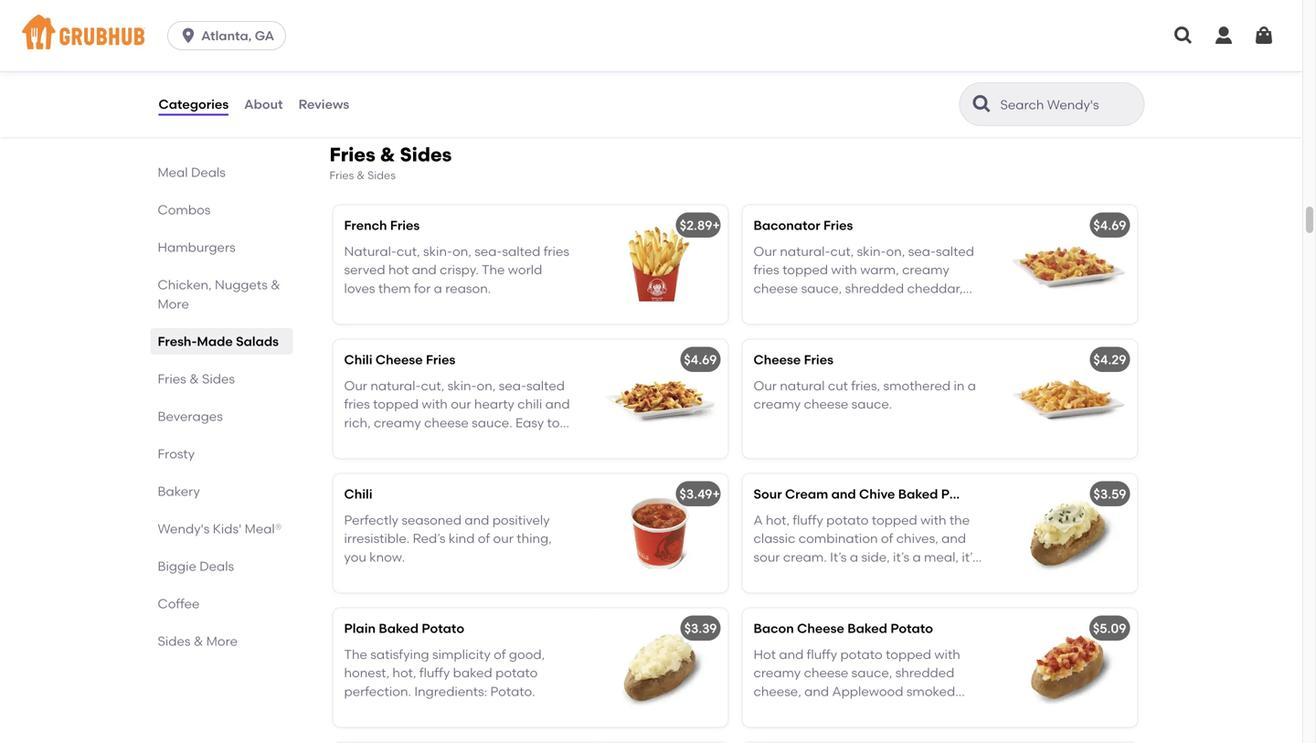 Task type: describe. For each thing, give the bounding box(es) containing it.
our natural cut fries, smothered in a creamy cheese sauce.
[[754, 378, 976, 412]]

hamburgers
[[158, 240, 236, 255]]

creamy inside our natural cut fries, smothered in a creamy cheese sauce.
[[754, 396, 801, 412]]

potato inside the satisfying simplicity of good, honest, hot, fluffy baked potato perfection. ingredients: potato.
[[496, 665, 538, 681]]

svg image inside the atlanta, ga button
[[179, 27, 198, 45]]

simplicity
[[432, 647, 491, 662]]

natural
[[780, 378, 825, 393]]

satisfying
[[370, 647, 429, 662]]

sea- inside our natural-cut, skin-on, sea-salted fries topped with our hearty chili and rich, creamy cheese sauce. easy to love. hard to beat.
[[499, 378, 526, 393]]

hot
[[388, 262, 409, 278]]

fries inside our natural-cut, skin-on, sea-salted fries topped with our hearty chili and rich, creamy cheese sauce. easy to love. hard to beat.
[[344, 396, 370, 412]]

about
[[244, 96, 283, 112]]

deals for biggie deals
[[200, 559, 234, 574]]

taco salad image
[[1001, 0, 1138, 104]]

combination
[[799, 531, 878, 546]]

ga
[[255, 28, 274, 43]]

of inside perfectly seasoned and positively irresistible. red's kind of our thing, you know.
[[478, 531, 490, 546]]

love.
[[344, 434, 372, 449]]

hot, inside the satisfying simplicity of good, honest, hot, fluffy baked potato perfection. ingredients: potato.
[[393, 665, 416, 681]]

chili
[[518, 396, 542, 412]]

in
[[954, 378, 965, 393]]

for
[[414, 281, 431, 296]]

plain baked potato image
[[591, 608, 728, 727]]

biggie deals
[[158, 559, 234, 574]]

with inside 'a hot, fluffy potato topped with the classic combination of chives, and sour cream. it's a side, it's a meal, it's a potato's potato. potato.'
[[921, 512, 947, 528]]

and inside 'a hot, fluffy potato topped with the classic combination of chives, and sour cream. it's a side, it's a meal, it's a potato's potato. potato.'
[[942, 531, 966, 546]]

frosty
[[158, 446, 195, 462]]

cut
[[828, 378, 848, 393]]

the inside natural-cut, skin-on, sea-salted fries served hot and crispy. the world loves them for a reason.
[[482, 262, 505, 278]]

meal®
[[245, 521, 282, 537]]

loves
[[344, 281, 375, 296]]

skin- inside our natural-cut, skin-on, sea-salted fries topped with our hearty chili and rich, creamy cheese sauce. easy to love. hard to beat.
[[448, 378, 477, 393]]

main navigation navigation
[[0, 0, 1303, 71]]

categories button
[[158, 71, 230, 137]]

& up french
[[357, 168, 365, 182]]

honest,
[[344, 665, 389, 681]]

perfection.
[[344, 684, 411, 699]]

the satisfying simplicity of good, honest, hot, fluffy baked potato perfection. ingredients: potato.
[[344, 647, 545, 699]]

chili image
[[591, 474, 728, 593]]

sauce. inside our natural cut fries, smothered in a creamy cheese sauce.
[[852, 396, 892, 412]]

fries,
[[851, 378, 880, 393]]

chicken,
[[158, 277, 212, 293]]

Search Wendy's search field
[[999, 96, 1139, 113]]

fluffy inside the satisfying simplicity of good, honest, hot, fluffy baked potato perfection. ingredients: potato.
[[419, 665, 450, 681]]

& for fries & sides fries & sides
[[380, 143, 395, 166]]

know.
[[369, 549, 405, 565]]

with inside our natural-cut, skin-on, sea-salted fries topped with our hearty chili and rich, creamy cheese sauce. easy to love. hard to beat.
[[422, 396, 448, 412]]

plain
[[344, 621, 376, 636]]

our inside our natural-cut, skin-on, sea-salted fries topped with our hearty chili and rich, creamy cheese sauce. easy to love. hard to beat.
[[451, 396, 471, 412]]

our for our natural-cut, skin-on, sea-salted fries topped with our hearty chili and rich, creamy cheese sauce. easy to love. hard to beat.
[[344, 378, 367, 393]]

our inside perfectly seasoned and positively irresistible. red's kind of our thing, you know.
[[493, 531, 514, 546]]

rich,
[[344, 415, 371, 431]]

kids'
[[213, 521, 242, 537]]

made
[[197, 334, 233, 349]]

$3.39
[[684, 621, 717, 636]]

fluffy inside 'a hot, fluffy potato topped with the classic combination of chives, and sour cream. it's a side, it's a meal, it's a potato's potato. potato.'
[[793, 512, 823, 528]]

skin- inside natural-cut, skin-on, sea-salted fries served hot and crispy. the world loves them for a reason.
[[423, 244, 452, 259]]

side,
[[862, 549, 890, 565]]

sour cream and chive baked potato
[[754, 486, 984, 502]]

cream.
[[783, 549, 827, 565]]

fries right french
[[390, 218, 420, 233]]

perfectly
[[344, 512, 399, 528]]

$4.69 for baconator fries
[[1094, 218, 1127, 233]]

fries down fresh-
[[158, 371, 186, 387]]

natural-cut, skin-on, sea-salted fries served hot and crispy. the world loves them for a reason.
[[344, 244, 569, 296]]

2 horizontal spatial baked
[[898, 486, 938, 502]]

wendy's
[[158, 521, 210, 537]]

& for sides & more
[[194, 633, 203, 649]]

$2.89 +
[[680, 218, 720, 233]]

$3.49
[[680, 486, 713, 502]]

on, inside natural-cut, skin-on, sea-salted fries served hot and crispy. the world loves them for a reason.
[[452, 244, 472, 259]]

topped inside our natural-cut, skin-on, sea-salted fries topped with our hearty chili and rich, creamy cheese sauce. easy to love. hard to beat.
[[373, 396, 419, 412]]

2 it's from the left
[[962, 549, 979, 565]]

categories
[[159, 96, 229, 112]]

served
[[344, 262, 385, 278]]

sour cream and chive baked potato image
[[1001, 474, 1138, 593]]

baconator fries
[[754, 218, 853, 233]]

baconator
[[754, 218, 821, 233]]

cheese for bacon
[[797, 621, 845, 636]]

bacon
[[754, 621, 794, 636]]

red's
[[413, 531, 446, 546]]

cheese fries
[[754, 352, 834, 368]]

1 vertical spatial more
[[206, 633, 238, 649]]

a
[[754, 512, 763, 528]]

and inside our natural-cut, skin-on, sea-salted fries topped with our hearty chili and rich, creamy cheese sauce. easy to love. hard to beat.
[[545, 396, 570, 412]]

chili for chili
[[344, 486, 373, 502]]

kind
[[449, 531, 475, 546]]

potato. inside 'a hot, fluffy potato topped with the classic combination of chives, and sour cream. it's a side, it's a meal, it's a potato's potato. potato.'
[[867, 568, 912, 584]]

natural-
[[344, 244, 397, 259]]

crispy.
[[440, 262, 479, 278]]

chili cheese fries image
[[591, 340, 728, 459]]

1 horizontal spatial potato
[[891, 621, 933, 636]]

fries up 'natural'
[[804, 352, 834, 368]]

ingredients:
[[414, 684, 487, 699]]

and left chive
[[832, 486, 856, 502]]

plain baked potato
[[344, 621, 464, 636]]

beverages
[[158, 409, 223, 424]]

the inside the satisfying simplicity of good, honest, hot, fluffy baked potato perfection. ingredients: potato.
[[344, 647, 367, 662]]

thing,
[[517, 531, 552, 546]]

biggie
[[158, 559, 196, 574]]

baconator fries image
[[1001, 205, 1138, 324]]

irresistible.
[[344, 531, 410, 546]]

nuggets
[[215, 277, 268, 293]]

cut, inside natural-cut, skin-on, sea-salted fries served hot and crispy. the world loves them for a reason.
[[397, 244, 420, 259]]

a down chives,
[[913, 549, 921, 565]]

+ for $3.49
[[713, 486, 720, 502]]

apple pecan salad image
[[591, 0, 728, 104]]

potato.
[[819, 568, 864, 584]]

good,
[[509, 647, 545, 662]]

bacon cheese baked potato image
[[1001, 608, 1138, 727]]

search icon image
[[971, 93, 993, 115]]

+ for $2.89
[[713, 218, 720, 233]]

meal
[[158, 165, 188, 180]]

cheese for chili
[[376, 352, 423, 368]]

chili cheese fries
[[344, 352, 456, 368]]

1 horizontal spatial baked
[[848, 621, 888, 636]]

atlanta, ga
[[201, 28, 274, 43]]

$5.09
[[1093, 621, 1127, 636]]

it's
[[830, 549, 847, 565]]

coffee
[[158, 596, 200, 612]]

the
[[950, 512, 970, 528]]



Task type: vqa. For each thing, say whether or not it's contained in the screenshot.
"$3.49"
yes



Task type: locate. For each thing, give the bounding box(es) containing it.
reviews button
[[298, 71, 350, 137]]

cut, inside our natural-cut, skin-on, sea-salted fries topped with our hearty chili and rich, creamy cheese sauce. easy to love. hard to beat.
[[421, 378, 444, 393]]

0 vertical spatial cut,
[[397, 244, 420, 259]]

more inside chicken, nuggets & more
[[158, 296, 189, 312]]

reason.
[[445, 281, 491, 296]]

cheese fries image
[[1001, 340, 1138, 459]]

0 horizontal spatial more
[[158, 296, 189, 312]]

cheese inside our natural cut fries, smothered in a creamy cheese sauce.
[[804, 396, 849, 412]]

bakery
[[158, 484, 200, 499]]

sea-
[[475, 244, 502, 259], [499, 378, 526, 393]]

cheese inside our natural-cut, skin-on, sea-salted fries topped with our hearty chili and rich, creamy cheese sauce. easy to love. hard to beat.
[[424, 415, 469, 431]]

chili up natural-
[[344, 352, 373, 368]]

the up honest,
[[344, 647, 367, 662]]

reviews
[[299, 96, 349, 112]]

1 horizontal spatial $4.69
[[1094, 218, 1127, 233]]

potato. down good,
[[490, 684, 535, 699]]

0 vertical spatial cheese
[[804, 396, 849, 412]]

0 horizontal spatial it's
[[893, 549, 910, 565]]

0 vertical spatial fluffy
[[793, 512, 823, 528]]

$3.49 +
[[680, 486, 720, 502]]

0 horizontal spatial baked
[[379, 621, 419, 636]]

of up the side,
[[881, 531, 893, 546]]

atlanta, ga button
[[167, 21, 294, 50]]

0 vertical spatial sauce.
[[852, 396, 892, 412]]

cheese up natural-
[[376, 352, 423, 368]]

potato down meal,
[[891, 621, 933, 636]]

world
[[508, 262, 542, 278]]

1 vertical spatial creamy
[[374, 415, 421, 431]]

0 horizontal spatial on,
[[452, 244, 472, 259]]

to right hard
[[410, 434, 422, 449]]

1 horizontal spatial creamy
[[754, 396, 801, 412]]

hot, inside 'a hot, fluffy potato topped with the classic combination of chives, and sour cream. it's a side, it's a meal, it's a potato's potato. potato.'
[[766, 512, 790, 528]]

0 vertical spatial chili
[[344, 352, 373, 368]]

& up french fries
[[380, 143, 395, 166]]

0 vertical spatial hot,
[[766, 512, 790, 528]]

chives,
[[896, 531, 939, 546]]

1 vertical spatial skin-
[[448, 378, 477, 393]]

chili
[[344, 352, 373, 368], [344, 486, 373, 502]]

salted up the 'chili'
[[526, 378, 565, 393]]

a right in
[[968, 378, 976, 393]]

fluffy up ingredients:
[[419, 665, 450, 681]]

0 vertical spatial potato
[[827, 512, 869, 528]]

smothered
[[884, 378, 951, 393]]

0 vertical spatial with
[[422, 396, 448, 412]]

0 horizontal spatial cut,
[[397, 244, 420, 259]]

cheese
[[376, 352, 423, 368], [754, 352, 801, 368], [797, 621, 845, 636]]

2 horizontal spatial potato
[[941, 486, 984, 502]]

more
[[158, 296, 189, 312], [206, 633, 238, 649]]

0 vertical spatial more
[[158, 296, 189, 312]]

our inside our natural-cut, skin-on, sea-salted fries topped with our hearty chili and rich, creamy cheese sauce. easy to love. hard to beat.
[[344, 378, 367, 393]]

baked right chive
[[898, 486, 938, 502]]

and inside perfectly seasoned and positively irresistible. red's kind of our thing, you know.
[[465, 512, 489, 528]]

of right 'kind'
[[478, 531, 490, 546]]

1 vertical spatial chili
[[344, 486, 373, 502]]

hot, up classic
[[766, 512, 790, 528]]

0 horizontal spatial fries
[[344, 396, 370, 412]]

1 vertical spatial cut,
[[421, 378, 444, 393]]

0 vertical spatial our
[[451, 396, 471, 412]]

1 horizontal spatial sauce.
[[852, 396, 892, 412]]

our down "positively"
[[493, 531, 514, 546]]

a right it's
[[850, 549, 858, 565]]

0 vertical spatial topped
[[373, 396, 419, 412]]

1 + from the top
[[713, 218, 720, 233]]

of left good,
[[494, 647, 506, 662]]

1 vertical spatial the
[[344, 647, 367, 662]]

of inside 'a hot, fluffy potato topped with the classic combination of chives, and sour cream. it's a side, it's a meal, it's a potato's potato. potato.'
[[881, 531, 893, 546]]

$4.29
[[1094, 352, 1127, 368]]

0 horizontal spatial of
[[478, 531, 490, 546]]

baked
[[898, 486, 938, 502], [379, 621, 419, 636], [848, 621, 888, 636]]

them
[[378, 281, 411, 296]]

0 horizontal spatial cheese
[[424, 415, 469, 431]]

it's down chives,
[[893, 549, 910, 565]]

sea- inside natural-cut, skin-on, sea-salted fries served hot and crispy. the world loves them for a reason.
[[475, 244, 502, 259]]

with
[[422, 396, 448, 412], [921, 512, 947, 528]]

cheese up 'natural'
[[754, 352, 801, 368]]

fluffy
[[793, 512, 823, 528], [419, 665, 450, 681]]

salted inside our natural-cut, skin-on, sea-salted fries topped with our hearty chili and rich, creamy cheese sauce. easy to love. hard to beat.
[[526, 378, 565, 393]]

cream
[[785, 486, 828, 502]]

& up beverages
[[189, 371, 199, 387]]

0 vertical spatial fries
[[544, 244, 569, 259]]

0 horizontal spatial with
[[422, 396, 448, 412]]

0 horizontal spatial our
[[451, 396, 471, 412]]

$4.69 for chili cheese fries
[[684, 352, 717, 368]]

1 vertical spatial topped
[[872, 512, 918, 528]]

0 vertical spatial salted
[[502, 244, 541, 259]]

1 vertical spatial potato.
[[490, 684, 535, 699]]

our
[[344, 378, 367, 393], [754, 378, 777, 393]]

1 vertical spatial fries
[[344, 396, 370, 412]]

1 vertical spatial deals
[[200, 559, 234, 574]]

sea- up the crispy. at the left
[[475, 244, 502, 259]]

potato.
[[867, 568, 912, 584], [490, 684, 535, 699]]

fries up our natural-cut, skin-on, sea-salted fries topped with our hearty chili and rich, creamy cheese sauce. easy to love. hard to beat.
[[426, 352, 456, 368]]

deals for meal deals
[[191, 165, 226, 180]]

$2.89
[[680, 218, 713, 233]]

skin- up the crispy. at the left
[[423, 244, 452, 259]]

potato up simplicity
[[422, 621, 464, 636]]

2 horizontal spatial of
[[881, 531, 893, 546]]

wendy's kids' meal®
[[158, 521, 282, 537]]

classic
[[754, 531, 796, 546]]

fluffy down cream
[[793, 512, 823, 528]]

fries up french
[[330, 168, 354, 182]]

1 vertical spatial on,
[[477, 378, 496, 393]]

and inside natural-cut, skin-on, sea-salted fries served hot and crispy. the world loves them for a reason.
[[412, 262, 437, 278]]

sea- up the 'chili'
[[499, 378, 526, 393]]

1 horizontal spatial potato.
[[867, 568, 912, 584]]

chili for chili cheese fries
[[344, 352, 373, 368]]

topped inside 'a hot, fluffy potato topped with the classic combination of chives, and sour cream. it's a side, it's a meal, it's a potato's potato. potato.'
[[872, 512, 918, 528]]

1 vertical spatial our
[[493, 531, 514, 546]]

1 it's from the left
[[893, 549, 910, 565]]

salted inside natural-cut, skin-on, sea-salted fries served hot and crispy. the world loves them for a reason.
[[502, 244, 541, 259]]

our left 'natural'
[[754, 378, 777, 393]]

1 chili from the top
[[344, 352, 373, 368]]

salads
[[236, 334, 279, 349]]

+
[[713, 218, 720, 233], [713, 486, 720, 502]]

cheese down cut
[[804, 396, 849, 412]]

& for fries & sides
[[189, 371, 199, 387]]

a inside natural-cut, skin-on, sea-salted fries served hot and crispy. the world loves them for a reason.
[[434, 281, 442, 296]]

sides & more
[[158, 633, 238, 649]]

baked down potato.
[[848, 621, 888, 636]]

1 vertical spatial sauce.
[[472, 415, 513, 431]]

fries & sides fries & sides
[[330, 143, 452, 182]]

on, inside our natural-cut, skin-on, sea-salted fries topped with our hearty chili and rich, creamy cheese sauce. easy to love. hard to beat.
[[477, 378, 496, 393]]

and down the the
[[942, 531, 966, 546]]

our
[[451, 396, 471, 412], [493, 531, 514, 546]]

salted
[[502, 244, 541, 259], [526, 378, 565, 393]]

+ left the sour
[[713, 486, 720, 502]]

perfectly seasoned and positively irresistible. red's kind of our thing, you know.
[[344, 512, 552, 565]]

0 horizontal spatial potato
[[422, 621, 464, 636]]

creamy down 'natural'
[[754, 396, 801, 412]]

1 our from the left
[[344, 378, 367, 393]]

1 horizontal spatial our
[[493, 531, 514, 546]]

and up for on the top of the page
[[412, 262, 437, 278]]

2 our from the left
[[754, 378, 777, 393]]

0 vertical spatial skin-
[[423, 244, 452, 259]]

the up reason.
[[482, 262, 505, 278]]

2 chili from the top
[[344, 486, 373, 502]]

1 horizontal spatial fries
[[544, 244, 569, 259]]

sour
[[754, 549, 780, 565]]

&
[[380, 143, 395, 166], [357, 168, 365, 182], [271, 277, 280, 293], [189, 371, 199, 387], [194, 633, 203, 649]]

creamy inside our natural-cut, skin-on, sea-salted fries topped with our hearty chili and rich, creamy cheese sauce. easy to love. hard to beat.
[[374, 415, 421, 431]]

hard
[[375, 434, 407, 449]]

cheese
[[804, 396, 849, 412], [424, 415, 469, 431]]

1 horizontal spatial it's
[[962, 549, 979, 565]]

and up 'kind'
[[465, 512, 489, 528]]

1 vertical spatial $4.69
[[684, 352, 717, 368]]

1 horizontal spatial on,
[[477, 378, 496, 393]]

0 horizontal spatial hot,
[[393, 665, 416, 681]]

topped down natural-
[[373, 396, 419, 412]]

creamy
[[754, 396, 801, 412], [374, 415, 421, 431]]

fresh-
[[158, 334, 197, 349]]

1 horizontal spatial hot,
[[766, 512, 790, 528]]

cheese up beat.
[[424, 415, 469, 431]]

skin- up hearty
[[448, 378, 477, 393]]

1 vertical spatial cheese
[[424, 415, 469, 431]]

cheese right bacon
[[797, 621, 845, 636]]

fries & sides
[[158, 371, 235, 387]]

0 horizontal spatial potato.
[[490, 684, 535, 699]]

about button
[[243, 71, 284, 137]]

1 horizontal spatial topped
[[872, 512, 918, 528]]

1 horizontal spatial cut,
[[421, 378, 444, 393]]

1 vertical spatial with
[[921, 512, 947, 528]]

chili up perfectly
[[344, 486, 373, 502]]

with up chives,
[[921, 512, 947, 528]]

sour
[[754, 486, 782, 502]]

easy
[[516, 415, 544, 431]]

skin-
[[423, 244, 452, 259], [448, 378, 477, 393]]

more down biggie deals
[[206, 633, 238, 649]]

0 horizontal spatial to
[[410, 434, 422, 449]]

1 vertical spatial fluffy
[[419, 665, 450, 681]]

1 horizontal spatial the
[[482, 262, 505, 278]]

& down 'coffee' at the left
[[194, 633, 203, 649]]

hearty
[[474, 396, 515, 412]]

1 vertical spatial salted
[[526, 378, 565, 393]]

a inside our natural cut fries, smothered in a creamy cheese sauce.
[[968, 378, 976, 393]]

you
[[344, 549, 366, 565]]

fries right 'baconator'
[[824, 218, 853, 233]]

0 horizontal spatial sauce.
[[472, 415, 513, 431]]

1 horizontal spatial cheese
[[804, 396, 849, 412]]

0 vertical spatial deals
[[191, 165, 226, 180]]

chicken, nuggets & more
[[158, 277, 280, 312]]

our left hearty
[[451, 396, 471, 412]]

and right the 'chili'
[[545, 396, 570, 412]]

it's
[[893, 549, 910, 565], [962, 549, 979, 565]]

0 vertical spatial on,
[[452, 244, 472, 259]]

a right for on the top of the page
[[434, 281, 442, 296]]

french fries image
[[591, 205, 728, 324]]

topped up chives,
[[872, 512, 918, 528]]

sauce. down 'fries,'
[[852, 396, 892, 412]]

cut, down the chili cheese fries
[[421, 378, 444, 393]]

1 vertical spatial potato
[[496, 665, 538, 681]]

combos
[[158, 202, 211, 218]]

potato up combination
[[827, 512, 869, 528]]

creamy up hard
[[374, 415, 421, 431]]

2 + from the top
[[713, 486, 720, 502]]

1 horizontal spatial potato
[[827, 512, 869, 528]]

sauce. down hearty
[[472, 415, 513, 431]]

0 vertical spatial creamy
[[754, 396, 801, 412]]

cut,
[[397, 244, 420, 259], [421, 378, 444, 393]]

our for our natural cut fries, smothered in a creamy cheese sauce.
[[754, 378, 777, 393]]

salted up "world"
[[502, 244, 541, 259]]

atlanta,
[[201, 28, 252, 43]]

svg image
[[1173, 25, 1195, 47], [1213, 25, 1235, 47], [1253, 25, 1275, 47], [179, 27, 198, 45]]

1 horizontal spatial with
[[921, 512, 947, 528]]

positively
[[492, 512, 550, 528]]

1 horizontal spatial fluffy
[[793, 512, 823, 528]]

0 vertical spatial $4.69
[[1094, 218, 1127, 233]]

with up beat.
[[422, 396, 448, 412]]

1 vertical spatial sea-
[[499, 378, 526, 393]]

& right nuggets
[[271, 277, 280, 293]]

0 horizontal spatial $4.69
[[684, 352, 717, 368]]

deals right meal
[[191, 165, 226, 180]]

our up rich,
[[344, 378, 367, 393]]

$3.59
[[1094, 486, 1127, 502]]

bacon cheese baked potato
[[754, 621, 933, 636]]

to right easy on the bottom of page
[[547, 415, 560, 431]]

potato. down the side,
[[867, 568, 912, 584]]

0 horizontal spatial our
[[344, 378, 367, 393]]

more down the chicken,
[[158, 296, 189, 312]]

1 horizontal spatial more
[[206, 633, 238, 649]]

0 horizontal spatial potato
[[496, 665, 538, 681]]

french
[[344, 218, 387, 233]]

deals down the wendy's kids' meal®
[[200, 559, 234, 574]]

our inside our natural cut fries, smothered in a creamy cheese sauce.
[[754, 378, 777, 393]]

on, up the crispy. at the left
[[452, 244, 472, 259]]

sides
[[400, 143, 452, 166], [368, 168, 396, 182], [202, 371, 235, 387], [158, 633, 191, 649]]

0 horizontal spatial creamy
[[374, 415, 421, 431]]

0 horizontal spatial fluffy
[[419, 665, 450, 681]]

natural-
[[371, 378, 421, 393]]

fries inside natural-cut, skin-on, sea-salted fries served hot and crispy. the world loves them for a reason.
[[544, 244, 569, 259]]

cut, up hot
[[397, 244, 420, 259]]

potato's
[[765, 568, 816, 584]]

meal,
[[924, 549, 959, 565]]

topped
[[373, 396, 419, 412], [872, 512, 918, 528]]

potato down good,
[[496, 665, 538, 681]]

0 horizontal spatial the
[[344, 647, 367, 662]]

it's right meal,
[[962, 549, 979, 565]]

& inside chicken, nuggets & more
[[271, 277, 280, 293]]

0 vertical spatial sea-
[[475, 244, 502, 259]]

on, up hearty
[[477, 378, 496, 393]]

of inside the satisfying simplicity of good, honest, hot, fluffy baked potato perfection. ingredients: potato.
[[494, 647, 506, 662]]

0 vertical spatial +
[[713, 218, 720, 233]]

a down sour
[[754, 568, 762, 584]]

our natural-cut, skin-on, sea-salted fries topped with our hearty chili and rich, creamy cheese sauce. easy to love. hard to beat.
[[344, 378, 570, 449]]

+ left 'baconator'
[[713, 218, 720, 233]]

potato up the the
[[941, 486, 984, 502]]

0 vertical spatial potato.
[[867, 568, 912, 584]]

french fries
[[344, 218, 420, 233]]

1 vertical spatial hot,
[[393, 665, 416, 681]]

0 horizontal spatial topped
[[373, 396, 419, 412]]

1 vertical spatial to
[[410, 434, 422, 449]]

potato inside 'a hot, fluffy potato topped with the classic combination of chives, and sour cream. it's a side, it's a meal, it's a potato's potato. potato.'
[[827, 512, 869, 528]]

potato. inside the satisfying simplicity of good, honest, hot, fluffy baked potato perfection. ingredients: potato.
[[490, 684, 535, 699]]

1 vertical spatial +
[[713, 486, 720, 502]]

1 horizontal spatial to
[[547, 415, 560, 431]]

a hot, fluffy potato topped with the classic combination of chives, and sour cream. it's a side, it's a meal, it's a potato's potato. potato.
[[754, 512, 979, 584]]

0 vertical spatial to
[[547, 415, 560, 431]]

0 vertical spatial the
[[482, 262, 505, 278]]

fries down reviews button
[[330, 143, 375, 166]]

meal deals
[[158, 165, 226, 180]]

baked up satisfying
[[379, 621, 419, 636]]

1 horizontal spatial our
[[754, 378, 777, 393]]

seasoned
[[402, 512, 462, 528]]

hot, down satisfying
[[393, 665, 416, 681]]

the
[[482, 262, 505, 278], [344, 647, 367, 662]]

sauce. inside our natural-cut, skin-on, sea-salted fries topped with our hearty chili and rich, creamy cheese sauce. easy to love. hard to beat.
[[472, 415, 513, 431]]

baked
[[453, 665, 492, 681]]

sauce.
[[852, 396, 892, 412], [472, 415, 513, 431]]

1 horizontal spatial of
[[494, 647, 506, 662]]



